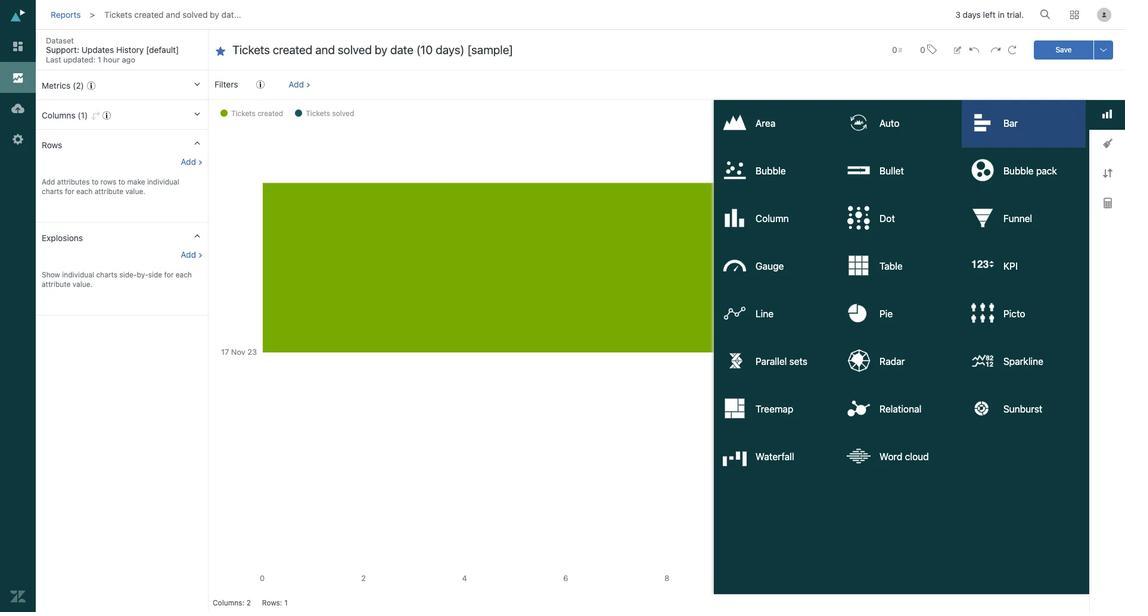 Task type: describe. For each thing, give the bounding box(es) containing it.
2
[[247, 599, 251, 608]]

1 horizontal spatial 1
[[284, 599, 288, 608]]

line
[[756, 309, 774, 320]]

side
[[148, 271, 162, 280]]

charts inside add attributes to rows to make individual charts for each attribute value.
[[42, 187, 63, 196]]

rows: 1
[[262, 599, 288, 608]]

columns: 2
[[213, 599, 251, 608]]

calc image
[[1104, 198, 1112, 209]]

table
[[880, 261, 903, 272]]

column
[[756, 214, 789, 224]]

columns:
[[213, 599, 244, 608]]

bubble pack
[[1004, 166, 1057, 177]]

created for tickets created and solved by dat...
[[134, 9, 164, 20]]

area
[[756, 118, 776, 129]]

support:
[[46, 45, 79, 55]]

explosions
[[42, 233, 83, 243]]

[default]
[[146, 45, 179, 55]]

days
[[963, 10, 981, 20]]

combined shape image
[[1103, 139, 1113, 149]]

rows
[[101, 178, 116, 187]]

value. inside show individual charts side-by-side for each attribute value.
[[73, 280, 92, 289]]

2 horizontal spatial open in-app guide image
[[256, 80, 265, 89]]

dataset support: updates history [default] last updated: 1 hour ago
[[46, 36, 179, 64]]

1 inside dataset support: updates history [default] last updated: 1 hour ago
[[98, 55, 101, 64]]

(2)
[[73, 80, 84, 91]]

individual inside add attributes to rows to make individual charts for each attribute value.
[[147, 178, 179, 187]]

other options image
[[1099, 45, 1109, 55]]

for inside add attributes to rows to make individual charts for each attribute value.
[[65, 187, 74, 196]]

radar
[[880, 357, 905, 367]]

reports
[[51, 9, 81, 20]]

bubble for bubble
[[756, 166, 786, 177]]

relational
[[880, 404, 922, 415]]

left
[[983, 10, 996, 20]]

metrics
[[42, 80, 70, 91]]

graph image
[[1103, 110, 1112, 119]]

pie
[[880, 309, 893, 320]]

bubble for bubble pack
[[1004, 166, 1034, 177]]

save group
[[1034, 40, 1114, 59]]

tickets for tickets created
[[231, 109, 256, 118]]

zendesk products image
[[1071, 11, 1079, 19]]

history
[[116, 45, 144, 55]]

attribute inside add attributes to rows to make individual charts for each attribute value.
[[95, 187, 123, 196]]

0 button
[[887, 38, 908, 62]]

bar
[[1004, 118, 1018, 129]]

arrow right14 image
[[198, 39, 209, 49]]

save
[[1056, 45, 1072, 54]]

side-
[[119, 271, 137, 280]]

auto
[[880, 118, 900, 129]]

sets
[[790, 357, 808, 367]]

make
[[127, 178, 145, 187]]

sparkline
[[1004, 357, 1044, 367]]

show individual charts side-by-side for each attribute value.
[[42, 271, 192, 289]]

parallel sets
[[756, 357, 808, 367]]

datasets image
[[10, 101, 26, 116]]

0 button
[[915, 37, 942, 63]]

0 for 0 button
[[920, 44, 926, 55]]

individual inside show individual charts side-by-side for each attribute value.
[[62, 271, 94, 280]]

metrics (2)
[[42, 80, 84, 91]]

zendesk image
[[10, 590, 26, 605]]

each inside add attributes to rows to make individual charts for each attribute value.
[[76, 187, 93, 196]]

pack
[[1037, 166, 1057, 177]]

charts inside show individual charts side-by-side for each attribute value.
[[96, 271, 117, 280]]

picto
[[1004, 309, 1026, 320]]

filters
[[215, 79, 238, 89]]

Search... field
[[1043, 5, 1055, 23]]

columns (1)
[[42, 110, 88, 120]]

trial.
[[1007, 10, 1024, 20]]

show
[[42, 271, 60, 280]]

2 to from the left
[[118, 178, 125, 187]]

sunburst
[[1004, 404, 1043, 415]]

tickets created
[[231, 109, 283, 118]]

word
[[880, 452, 903, 463]]

treemap
[[756, 404, 794, 415]]

value. inside add attributes to rows to make individual charts for each attribute value.
[[125, 187, 145, 196]]



Task type: locate. For each thing, give the bounding box(es) containing it.
for
[[65, 187, 74, 196], [164, 271, 174, 280]]

1 horizontal spatial for
[[164, 271, 174, 280]]

charts down attributes
[[42, 187, 63, 196]]

created for tickets created
[[258, 109, 283, 118]]

by-
[[137, 271, 148, 280]]

solved
[[183, 9, 208, 20], [332, 109, 354, 118]]

to
[[92, 178, 99, 187], [118, 178, 125, 187]]

open in-app guide image right (2)
[[87, 82, 95, 90]]

0 inside button
[[920, 44, 926, 55]]

1 horizontal spatial bubble
[[1004, 166, 1034, 177]]

0 vertical spatial attribute
[[95, 187, 123, 196]]

bubble
[[756, 166, 786, 177], [1004, 166, 1034, 177]]

0 horizontal spatial bubble
[[756, 166, 786, 177]]

0 horizontal spatial solved
[[183, 9, 208, 20]]

updates
[[82, 45, 114, 55]]

1 vertical spatial attribute
[[42, 280, 71, 289]]

dot
[[880, 214, 895, 224]]

bubble left 'pack'
[[1004, 166, 1034, 177]]

parallel
[[756, 357, 787, 367]]

0 horizontal spatial for
[[65, 187, 74, 196]]

1 horizontal spatial charts
[[96, 271, 117, 280]]

1 vertical spatial for
[[164, 271, 174, 280]]

0 vertical spatial 1
[[98, 55, 101, 64]]

for down attributes
[[65, 187, 74, 196]]

kpi
[[1004, 261, 1018, 272]]

dataset
[[46, 36, 74, 45]]

0 horizontal spatial 1
[[98, 55, 101, 64]]

add
[[289, 79, 304, 89], [181, 157, 196, 167], [42, 178, 55, 187], [181, 250, 196, 260]]

charts left the side-
[[96, 271, 117, 280]]

add inside add attributes to rows to make individual charts for each attribute value.
[[42, 178, 55, 187]]

1 horizontal spatial attribute
[[95, 187, 123, 196]]

(1)
[[78, 110, 88, 120]]

open in-app guide image right the (1)
[[103, 111, 111, 120]]

0 left 0 button
[[892, 44, 898, 55]]

0 right 0 dropdown button
[[920, 44, 926, 55]]

created
[[134, 9, 164, 20], [258, 109, 283, 118]]

attribute down rows
[[95, 187, 123, 196]]

bubble up column
[[756, 166, 786, 177]]

0 vertical spatial solved
[[183, 9, 208, 20]]

1 bubble from the left
[[756, 166, 786, 177]]

columns
[[42, 110, 75, 120]]

arrows image
[[1103, 169, 1113, 178]]

0 horizontal spatial 0
[[892, 44, 898, 55]]

gauge
[[756, 261, 784, 272]]

attribute
[[95, 187, 123, 196], [42, 280, 71, 289]]

0 vertical spatial each
[[76, 187, 93, 196]]

tickets
[[104, 9, 132, 20], [231, 109, 256, 118], [306, 109, 330, 118]]

open in-app guide image
[[256, 80, 265, 89], [87, 82, 95, 90], [103, 111, 111, 120]]

1 horizontal spatial 0
[[920, 44, 926, 55]]

individual
[[147, 178, 179, 187], [62, 271, 94, 280]]

each down attributes
[[76, 187, 93, 196]]

attribute down show on the top
[[42, 280, 71, 289]]

0 vertical spatial for
[[65, 187, 74, 196]]

rows
[[42, 140, 62, 150]]

hour
[[103, 55, 120, 64]]

3 days left in trial.
[[956, 10, 1024, 20]]

1 horizontal spatial tickets
[[231, 109, 256, 118]]

reports image
[[10, 70, 26, 85]]

tickets created and solved by dat...
[[104, 9, 241, 20]]

1 right the 'rows:'
[[284, 599, 288, 608]]

0 horizontal spatial value.
[[73, 280, 92, 289]]

by
[[210, 9, 219, 20]]

charts
[[42, 187, 63, 196], [96, 271, 117, 280]]

1 vertical spatial charts
[[96, 271, 117, 280]]

updated:
[[63, 55, 96, 64]]

value.
[[125, 187, 145, 196], [73, 280, 92, 289]]

save button
[[1034, 40, 1094, 59]]

and
[[166, 9, 180, 20]]

value. down explosions
[[73, 280, 92, 289]]

1 horizontal spatial to
[[118, 178, 125, 187]]

0 vertical spatial created
[[134, 9, 164, 20]]

1 vertical spatial created
[[258, 109, 283, 118]]

individual right show on the top
[[62, 271, 94, 280]]

1 vertical spatial solved
[[332, 109, 354, 118]]

each
[[76, 187, 93, 196], [176, 271, 192, 280]]

cloud
[[905, 452, 929, 463]]

for inside show individual charts side-by-side for each attribute value.
[[164, 271, 174, 280]]

each inside show individual charts side-by-side for each attribute value.
[[176, 271, 192, 280]]

1 to from the left
[[92, 178, 99, 187]]

rows:
[[262, 599, 282, 608]]

2 0 from the left
[[920, 44, 926, 55]]

1 horizontal spatial value.
[[125, 187, 145, 196]]

bullet
[[880, 166, 904, 177]]

0 horizontal spatial to
[[92, 178, 99, 187]]

open in-app guide image up tickets created
[[256, 80, 265, 89]]

tickets for tickets solved
[[306, 109, 330, 118]]

1 vertical spatial each
[[176, 271, 192, 280]]

1 left 'hour'
[[98, 55, 101, 64]]

tickets for tickets created and solved by dat...
[[104, 9, 132, 20]]

dat...
[[222, 9, 241, 20]]

0 vertical spatial individual
[[147, 178, 179, 187]]

1 vertical spatial 1
[[284, 599, 288, 608]]

attributes
[[57, 178, 90, 187]]

funnel
[[1004, 214, 1033, 224]]

to left rows
[[92, 178, 99, 187]]

0 vertical spatial value.
[[125, 187, 145, 196]]

1 horizontal spatial created
[[258, 109, 283, 118]]

0 horizontal spatial tickets
[[104, 9, 132, 20]]

None text field
[[233, 42, 869, 58]]

1 horizontal spatial each
[[176, 271, 192, 280]]

2 bubble from the left
[[1004, 166, 1034, 177]]

value. down make
[[125, 187, 145, 196]]

to right rows
[[118, 178, 125, 187]]

0 vertical spatial charts
[[42, 187, 63, 196]]

each right side at the top of the page
[[176, 271, 192, 280]]

0 horizontal spatial open in-app guide image
[[87, 82, 95, 90]]

0 horizontal spatial created
[[134, 9, 164, 20]]

admin image
[[10, 132, 26, 147]]

0 horizontal spatial individual
[[62, 271, 94, 280]]

1 horizontal spatial individual
[[147, 178, 179, 187]]

0 inside dropdown button
[[892, 44, 898, 55]]

for right side at the top of the page
[[164, 271, 174, 280]]

waterfall
[[756, 452, 794, 463]]

individual right make
[[147, 178, 179, 187]]

1 vertical spatial individual
[[62, 271, 94, 280]]

0 horizontal spatial attribute
[[42, 280, 71, 289]]

add attributes to rows to make individual charts for each attribute value.
[[42, 178, 179, 196]]

2 horizontal spatial tickets
[[306, 109, 330, 118]]

dashboard image
[[10, 39, 26, 54]]

1 horizontal spatial solved
[[332, 109, 354, 118]]

1
[[98, 55, 101, 64], [284, 599, 288, 608]]

word cloud
[[880, 452, 929, 463]]

in
[[998, 10, 1005, 20]]

last
[[46, 55, 61, 64]]

tickets solved
[[306, 109, 354, 118]]

attribute inside show individual charts side-by-side for each attribute value.
[[42, 280, 71, 289]]

0 horizontal spatial each
[[76, 187, 93, 196]]

1 horizontal spatial open in-app guide image
[[103, 111, 111, 120]]

ago
[[122, 55, 135, 64]]

0 for 0 dropdown button
[[892, 44, 898, 55]]

3
[[956, 10, 961, 20]]

1 vertical spatial value.
[[73, 280, 92, 289]]

1 0 from the left
[[892, 44, 898, 55]]

0 horizontal spatial charts
[[42, 187, 63, 196]]

0
[[892, 44, 898, 55], [920, 44, 926, 55]]



Task type: vqa. For each thing, say whether or not it's contained in the screenshot.
control
no



